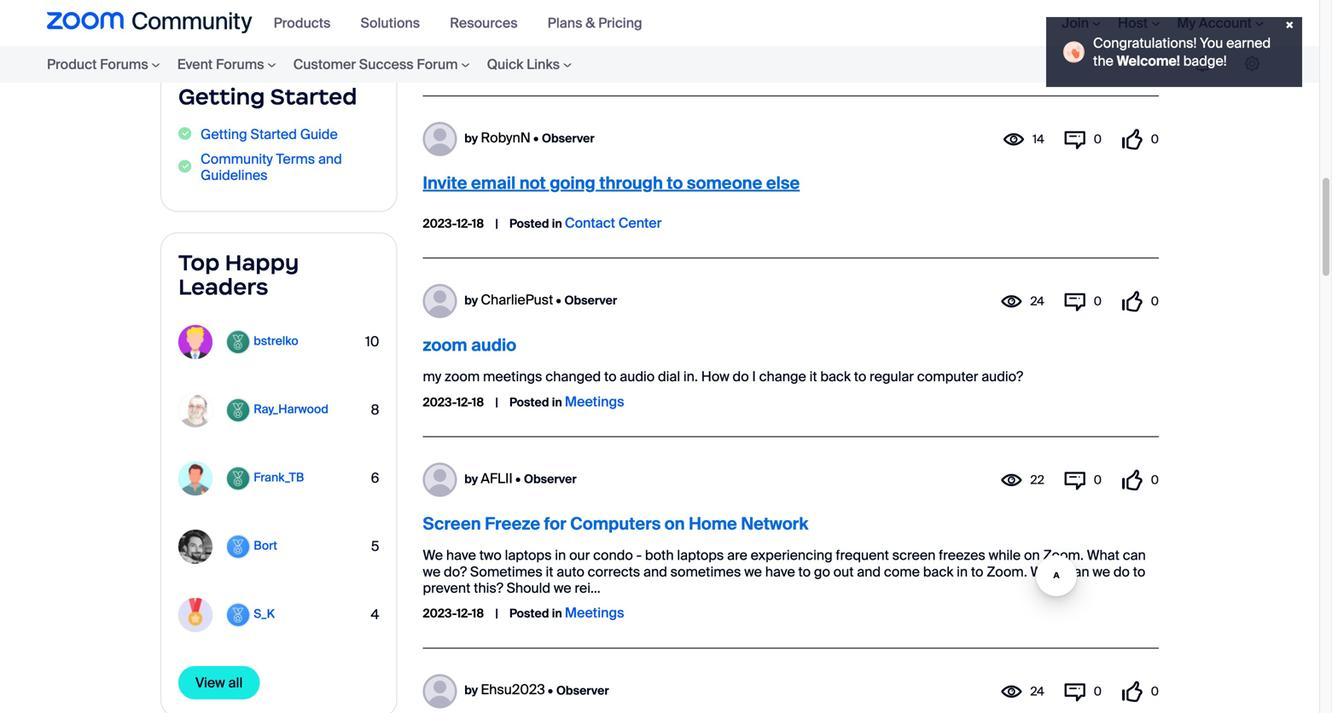 Task type: locate. For each thing, give the bounding box(es) containing it.
community champion | zoom employee image left s_k
[[225, 602, 251, 628]]

0 vertical spatial getting
[[178, 83, 265, 110]]

1 18 from the top
[[472, 54, 484, 69]]

0 horizontal spatial you
[[444, 0, 466, 12]]

happy
[[225, 249, 299, 276]]

the right but
[[1017, 0, 1037, 12]]

1 2023- from the top
[[423, 54, 457, 69]]

• inside by aflii • observer
[[515, 471, 521, 487]]

back right change
[[820, 368, 851, 386]]

| down zoom audio
[[495, 395, 498, 410]]

be
[[1133, 11, 1150, 29]]

0 horizontal spatial each
[[573, 11, 604, 29]]

4 | from the top
[[495, 606, 498, 622]]

out
[[834, 563, 854, 581]]

what
[[1087, 547, 1120, 565], [1031, 563, 1063, 581]]

a left different
[[423, 11, 431, 29]]

it left auto
[[546, 563, 553, 581]]

0 vertical spatial do
[[733, 368, 749, 386]]

community champion | customer image inside 'ray_harwood' "link"
[[225, 398, 251, 423]]

observer inside by charliepust • observer
[[565, 293, 617, 309]]

forums for event forums
[[216, 55, 264, 73]]

18 down 'email'
[[472, 216, 484, 232]]

1 vertical spatial back
[[923, 563, 954, 581]]

on
[[665, 513, 685, 535], [1024, 547, 1040, 565]]

• right aflii link
[[515, 471, 521, 487]]

2 vertical spatial zoom
[[445, 368, 480, 386]]

18 for robynn
[[472, 216, 484, 232]]

• for aflii
[[515, 471, 521, 487]]

0
[[1094, 131, 1102, 147], [1151, 131, 1159, 147], [1094, 294, 1102, 309], [1151, 294, 1159, 309], [1094, 472, 1102, 488], [1151, 472, 1159, 488], [1094, 684, 1102, 700], [1151, 684, 1159, 700]]

1 vertical spatial 24
[[1030, 684, 1045, 700]]

getting down event forums
[[178, 83, 265, 110]]

1 horizontal spatial forums
[[216, 55, 264, 73]]

forums inside product forums link
[[100, 55, 148, 73]]

0 horizontal spatial can
[[541, 0, 564, 12]]

• right charliepust link
[[556, 293, 561, 309]]

event
[[177, 55, 213, 73]]

by inside by aflii • observer
[[465, 471, 478, 487]]

0 vertical spatial meetings
[[565, 393, 624, 411]]

it inside we have two laptops in our condo - both laptops are experiencing frequent screen freezes while on zoom. what can we do? sometimes it auto corrects and sometimes we have to go out and come back in to zoom. what can we do to prevent this? should we rei...
[[546, 563, 553, 581]]

community champion | customer image inside "frank_tb" link
[[225, 466, 251, 492]]

18 inside 2023-12-18 | posted in contact center
[[472, 216, 484, 232]]

0 vertical spatial meetings
[[754, 0, 813, 12]]

laptops up should
[[505, 547, 552, 565]]

it left but
[[983, 0, 990, 12]]

2 each from the left
[[836, 11, 867, 29]]

1 laptops from the left
[[505, 547, 552, 565]]

1 vertical spatial getting
[[201, 125, 247, 143]]

zoom. right freezes
[[987, 563, 1027, 581]]

menu bar
[[265, 0, 664, 46], [1036, 0, 1272, 46], [13, 46, 614, 83]]

top happy leaders heading
[[178, 249, 379, 301]]

menu bar containing products
[[265, 0, 664, 46]]

getting started
[[178, 83, 357, 110]]

| for robynn
[[495, 216, 498, 232]]

3 by from the top
[[465, 471, 478, 487]]

12- inside '2023-12-18 | posted in scheduler'
[[457, 54, 472, 69]]

by
[[465, 130, 478, 146], [465, 293, 478, 309], [465, 471, 478, 487], [465, 683, 478, 699]]

community champion | zoom employee image
[[225, 534, 251, 560], [225, 602, 251, 628]]

link right if
[[528, 11, 549, 29]]

getting up the community
[[201, 125, 247, 143]]

meeting.
[[607, 11, 662, 29], [1024, 11, 1079, 29]]

3 posted from the top
[[509, 395, 549, 410]]

go
[[814, 563, 830, 581]]

24 for charliepust
[[1030, 294, 1045, 309]]

audio left dial
[[620, 368, 655, 386]]

community champion | customer image inside bstrelko link
[[225, 329, 251, 355]]

0 horizontal spatial forums
[[100, 55, 148, 73]]

community terms and guidelines link
[[201, 150, 379, 184]]

2023-12-18 | posted in contact center
[[423, 214, 662, 232]]

alert
[[1046, 17, 1302, 103]]

1 vertical spatial audio
[[620, 368, 655, 386]]

2 2023-12-18 | posted in meetings from the top
[[423, 604, 624, 622]]

2023-12-18 | posted in meetings down should
[[423, 604, 624, 622]]

0 horizontal spatial audio
[[471, 335, 516, 357]]

it right change
[[810, 368, 817, 386]]

the up plans & pricing link
[[594, 0, 614, 12]]

i right means
[[754, 11, 758, 29]]

my account link
[[1177, 14, 1264, 32]]

2 24 from the top
[[1030, 684, 1045, 700]]

2 community champion | zoom employee image from the top
[[225, 602, 251, 628]]

1 vertical spatial started
[[251, 125, 297, 143]]

12- down prevent
[[457, 606, 472, 622]]

12-
[[457, 54, 472, 69], [457, 216, 472, 232], [457, 395, 472, 410], [457, 606, 472, 622]]

in left contact
[[552, 216, 562, 232]]

zoom inside do you know if you can use the same link for multiple meetings in the scheduler? i've tried it but the system generates a different zoom link for each meeting. which means i have to exit each meeting and start a new meeting. it would be so helpful to...
[[490, 11, 525, 29]]

meeting. right &
[[607, 11, 662, 29]]

audio down charliepust
[[471, 335, 516, 357]]

menu bar containing product forums
[[13, 46, 614, 83]]

1 forums from the left
[[100, 55, 148, 73]]

observer right aflii
[[524, 471, 577, 487]]

• right ehsu2023
[[548, 683, 553, 699]]

community champion | zoom employee image for 5
[[225, 534, 251, 560]]

bort link
[[178, 530, 290, 564]]

posted inside 2023-12-18 | posted in contact center
[[509, 216, 549, 232]]

18 down zoom audio link
[[472, 395, 484, 410]]

4 posted from the top
[[509, 606, 549, 622]]

s_k
[[254, 607, 275, 622]]

forums down "community.title" 'image'
[[100, 55, 148, 73]]

3 community champion | customer image from the top
[[225, 466, 251, 492]]

in
[[816, 0, 827, 12], [552, 54, 562, 69], [552, 216, 562, 232], [552, 395, 562, 410], [555, 547, 566, 565], [957, 563, 968, 581], [552, 606, 562, 622]]

12- down invite
[[457, 216, 472, 232]]

2023-12-18 | posted in meetings down changed
[[423, 393, 624, 411]]

a left the new on the top of the page
[[984, 11, 991, 29]]

3 | from the top
[[495, 395, 498, 410]]

computer
[[917, 368, 978, 386]]

back inside we have two laptops in our condo - both laptops are experiencing frequent screen freezes while on zoom. what can we do? sometimes it auto corrects and sometimes we have to go out and come back in to zoom. what can we do to prevent this? should we rei...
[[923, 563, 954, 581]]

on up both
[[665, 513, 685, 535]]

0 vertical spatial i
[[754, 11, 758, 29]]

observer for charliepust
[[565, 293, 617, 309]]

1 horizontal spatial laptops
[[677, 547, 724, 565]]

4 18 from the top
[[472, 606, 484, 622]]

1 horizontal spatial meeting.
[[1024, 11, 1079, 29]]

the down would
[[1093, 52, 1114, 70]]

2023- inside 2023-12-18 | posted in contact center
[[423, 216, 457, 232]]

0 vertical spatial audio
[[471, 335, 516, 357]]

| down this?
[[495, 606, 498, 622]]

• right 'robynn'
[[533, 130, 539, 146]]

3 18 from the top
[[472, 395, 484, 410]]

on right while in the bottom of the page
[[1024, 547, 1040, 565]]

2023- down my
[[423, 395, 457, 410]]

posted for robynn
[[509, 216, 549, 232]]

forums inside event forums link
[[216, 55, 264, 73]]

0 horizontal spatial meeting.
[[607, 11, 662, 29]]

observer for aflii
[[524, 471, 577, 487]]

12- down the helpful
[[457, 54, 472, 69]]

1 horizontal spatial on
[[1024, 547, 1040, 565]]

0 horizontal spatial zoom.
[[987, 563, 1027, 581]]

tried
[[951, 0, 979, 12]]

1 12- from the top
[[457, 54, 472, 69]]

customer success forum
[[293, 55, 458, 73]]

0 horizontal spatial meetings
[[483, 368, 542, 386]]

2 posted from the top
[[509, 216, 549, 232]]

• for charliepust
[[556, 293, 561, 309]]

so
[[423, 27, 438, 45]]

• inside the by robynn • observer
[[533, 130, 539, 146]]

home
[[689, 513, 737, 535]]

community.title image
[[47, 12, 252, 34]]

meetings down rei...
[[565, 604, 624, 622]]

12- for aflii
[[457, 606, 472, 622]]

2 meetings link from the top
[[565, 604, 624, 622]]

would
[[1093, 11, 1130, 29]]

2 by from the top
[[465, 293, 478, 309]]

zoom audio link
[[423, 335, 516, 357]]

0 vertical spatial zoom
[[490, 11, 525, 29]]

1 horizontal spatial each
[[836, 11, 867, 29]]

you right do
[[444, 0, 466, 12]]

1 vertical spatial zoom
[[423, 335, 467, 357]]

0 horizontal spatial link
[[528, 11, 549, 29]]

0 horizontal spatial what
[[1031, 563, 1063, 581]]

meetings link down rei...
[[565, 604, 624, 622]]

by left aflii link
[[465, 471, 478, 487]]

to inside do you know if you can use the same link for multiple meetings in the scheduler? i've tried it but the system generates a different zoom link for each meeting. which means i have to exit each meeting and start a new meeting. it would be so helpful to...
[[794, 11, 807, 29]]

2 vertical spatial community champion | customer image
[[225, 466, 251, 492]]

3 12- from the top
[[457, 395, 472, 410]]

badge!
[[1183, 52, 1227, 70]]

12- inside 2023-12-18 | posted in contact center
[[457, 216, 472, 232]]

by inside by charliepust • observer
[[465, 293, 478, 309]]

observer right charliepust link
[[565, 293, 617, 309]]

by for ehsu2023
[[465, 683, 478, 699]]

18 left quick
[[472, 54, 484, 69]]

host link
[[1118, 14, 1160, 32]]

posted for aflii
[[509, 606, 549, 622]]

| down to...
[[495, 54, 498, 69]]

back
[[820, 368, 851, 386], [923, 563, 954, 581]]

1 horizontal spatial a
[[984, 11, 991, 29]]

community champion | customer image right the ray_harwood icon
[[225, 398, 251, 423]]

0 vertical spatial community champion | customer image
[[225, 329, 251, 355]]

2023- down prevent
[[423, 606, 457, 622]]

community champion | zoom employee image inside 's_k' link
[[225, 602, 251, 628]]

1 vertical spatial community champion | customer image
[[225, 398, 251, 423]]

zoom. right while in the bottom of the page
[[1043, 547, 1084, 565]]

2023-12-18 | posted in meetings for audio
[[423, 393, 624, 411]]

started inside getting started guide community terms and guidelines
[[251, 125, 297, 143]]

1 vertical spatial community champion | zoom employee image
[[225, 602, 251, 628]]

observer up going
[[542, 130, 595, 146]]

number of accepted solutions: 10 image
[[365, 317, 379, 368]]

0 horizontal spatial laptops
[[505, 547, 552, 565]]

community champion | zoom employee image left bort
[[225, 534, 251, 560]]

event forums
[[177, 55, 264, 73]]

come
[[884, 563, 920, 581]]

going
[[550, 172, 596, 194]]

welcome! badge!
[[1117, 52, 1227, 70]]

started down customer
[[270, 83, 357, 110]]

| inside 2023-12-18 | posted in contact center
[[495, 216, 498, 232]]

0 vertical spatial on
[[665, 513, 685, 535]]

a
[[423, 11, 431, 29], [984, 11, 991, 29]]

helpful
[[441, 27, 484, 45]]

bstrelko image
[[178, 325, 213, 359]]

observer
[[542, 130, 595, 146], [565, 293, 617, 309], [524, 471, 577, 487], [556, 683, 609, 699]]

2 12- from the top
[[457, 216, 472, 232]]

| for aflii
[[495, 606, 498, 622]]

5
[[371, 538, 379, 556]]

0 vertical spatial 2023-12-18 | posted in meetings
[[423, 393, 624, 411]]

link right the same
[[656, 0, 677, 12]]

by inside by ehsu2023 • observer
[[465, 683, 478, 699]]

and down guide
[[318, 150, 342, 168]]

number of accepted solutions: 8 image
[[371, 385, 379, 436]]

and inside do you know if you can use the same link for multiple meetings in the scheduler? i've tried it but the system generates a different zoom link for each meeting. which means i have to exit each meeting and start a new meeting. it would be so helpful to...
[[925, 11, 949, 29]]

by inside the by robynn • observer
[[465, 130, 478, 146]]

1 vertical spatial meetings link
[[565, 604, 624, 622]]

started
[[251, 0, 296, 18]]

bort
[[254, 538, 277, 554]]

2 meetings from the top
[[565, 604, 624, 622]]

• for ehsu2023
[[548, 683, 553, 699]]

0 vertical spatial community champion | zoom employee image
[[225, 534, 251, 560]]

products
[[274, 14, 331, 32]]

observer right ehsu2023
[[556, 683, 609, 699]]

meetings right means
[[754, 0, 813, 12]]

4 12- from the top
[[457, 606, 472, 622]]

1 horizontal spatial what
[[1087, 547, 1120, 565]]

and left start
[[925, 11, 949, 29]]

4 by from the top
[[465, 683, 478, 699]]

1 meetings link from the top
[[565, 393, 624, 411]]

• inside by ehsu2023 • observer
[[548, 683, 553, 699]]

each
[[573, 11, 604, 29], [836, 11, 867, 29]]

sometimes
[[470, 563, 543, 581]]

how
[[701, 368, 729, 386]]

meetings down zoom audio link
[[483, 368, 542, 386]]

observer inside the by robynn • observer
[[542, 130, 595, 146]]

are
[[727, 547, 748, 565]]

0 horizontal spatial a
[[423, 11, 431, 29]]

by robynn • observer
[[465, 129, 595, 147]]

audio
[[471, 335, 516, 357], [620, 368, 655, 386]]

getting inside getting started guide community terms and guidelines
[[201, 125, 247, 143]]

forums
[[100, 55, 148, 73], [216, 55, 264, 73]]

do
[[733, 368, 749, 386], [1114, 563, 1130, 581]]

same
[[617, 0, 652, 12]]

you right if
[[516, 0, 538, 12]]

in inside 2023-12-18 | posted in contact center
[[552, 216, 562, 232]]

by right robynn image
[[465, 130, 478, 146]]

in left the scheduler?
[[816, 0, 827, 12]]

corrects
[[588, 563, 640, 581]]

regular
[[870, 368, 914, 386]]

observer for robynn
[[542, 130, 595, 146]]

started up terms on the top of the page
[[251, 125, 297, 143]]

3 2023- from the top
[[423, 395, 457, 410]]

0 horizontal spatial back
[[820, 368, 851, 386]]

0 horizontal spatial do
[[733, 368, 749, 386]]

18 for charliepust
[[472, 395, 484, 410]]

0 vertical spatial meetings link
[[565, 393, 624, 411]]

community champion | zoom employee image inside bort link
[[225, 534, 251, 560]]

our
[[569, 547, 590, 565]]

2023-12-18 | posted in meetings for freeze
[[423, 604, 624, 622]]

2 community champion | customer image from the top
[[225, 398, 251, 423]]

join
[[1062, 14, 1089, 32]]

community champion | customer image left bstrelko on the top left of the page
[[225, 329, 251, 355]]

24 for ehsu2023
[[1030, 684, 1045, 700]]

2 forums from the left
[[216, 55, 264, 73]]

2023- down invite
[[423, 216, 457, 232]]

by right ehsu2023 icon
[[465, 683, 478, 699]]

1 vertical spatial do
[[1114, 563, 1130, 581]]

new
[[995, 11, 1020, 29]]

laptops down home
[[677, 547, 724, 565]]

1 community champion | customer image from the top
[[225, 329, 251, 355]]

12- down zoom audio link
[[457, 395, 472, 410]]

1 by from the top
[[465, 130, 478, 146]]

1 24 from the top
[[1030, 294, 1045, 309]]

in down plans
[[552, 54, 562, 69]]

observer inside by ehsu2023 • observer
[[556, 683, 609, 699]]

18 inside '2023-12-18 | posted in scheduler'
[[472, 54, 484, 69]]

0 vertical spatial 24
[[1030, 294, 1045, 309]]

1 posted from the top
[[509, 54, 549, 69]]

1 community champion | zoom employee image from the top
[[225, 534, 251, 560]]

screen
[[423, 513, 481, 535]]

posted inside '2023-12-18 | posted in scheduler'
[[509, 54, 549, 69]]

2 2023- from the top
[[423, 216, 457, 232]]

forums up getting started
[[216, 55, 264, 73]]

|
[[495, 54, 498, 69], [495, 216, 498, 232], [495, 395, 498, 410], [495, 606, 498, 622]]

1 horizontal spatial you
[[516, 0, 538, 12]]

2 | from the top
[[495, 216, 498, 232]]

18 down this?
[[472, 606, 484, 622]]

prevent
[[423, 580, 470, 597]]

laptops
[[505, 547, 552, 565], [677, 547, 724, 565]]

zoom
[[490, 11, 525, 29], [423, 335, 467, 357], [445, 368, 480, 386]]

by right the charliepust image
[[465, 293, 478, 309]]

robynn
[[481, 129, 531, 147]]

getting
[[178, 83, 265, 110], [201, 125, 247, 143]]

have left go
[[765, 563, 795, 581]]

resources
[[450, 14, 518, 32]]

2023-12-18 | posted in meetings
[[423, 393, 624, 411], [423, 604, 624, 622]]

you
[[1200, 34, 1223, 52]]

for left multiple
[[680, 0, 697, 12]]

0 vertical spatial back
[[820, 368, 851, 386]]

started for getting started
[[270, 83, 357, 110]]

community champion | customer image for 8
[[225, 398, 251, 423]]

congratulations! you earned the
[[1093, 34, 1271, 70]]

community champion | customer image
[[225, 329, 251, 355], [225, 398, 251, 423], [225, 466, 251, 492]]

1 | from the top
[[495, 54, 498, 69]]

means
[[708, 11, 751, 29]]

1 meeting. from the left
[[607, 11, 662, 29]]

22
[[1030, 472, 1045, 488]]

1 meetings from the top
[[565, 393, 624, 411]]

observer inside by aflii • observer
[[524, 471, 577, 487]]

| down 'email'
[[495, 216, 498, 232]]

2023- for charliepust
[[423, 395, 457, 410]]

1 horizontal spatial back
[[923, 563, 954, 581]]

1 horizontal spatial audio
[[620, 368, 655, 386]]

1 horizontal spatial do
[[1114, 563, 1130, 581]]

community champion | customer image left the frank_tb
[[225, 466, 251, 492]]

have left exit
[[761, 11, 791, 29]]

on inside we have two laptops in our condo - both laptops are experiencing frequent screen freezes while on zoom. what can we do? sometimes it auto corrects and sometimes we have to go out and come back in to zoom. what can we do to prevent this? should we rei...
[[1024, 547, 1040, 565]]

1 vertical spatial 2023-12-18 | posted in meetings
[[423, 604, 624, 622]]

i left change
[[752, 368, 756, 386]]

generates
[[1089, 0, 1153, 12]]

top happy leaders
[[178, 249, 299, 301]]

12- for charliepust
[[457, 395, 472, 410]]

0 vertical spatial started
[[270, 83, 357, 110]]

menu bar containing join
[[1036, 0, 1272, 46]]

to...
[[487, 27, 509, 45]]

2023- down so
[[423, 54, 457, 69]]

can
[[541, 0, 564, 12], [1123, 547, 1146, 565], [1066, 563, 1089, 581]]

1 2023-12-18 | posted in meetings from the top
[[423, 393, 624, 411]]

meetings link down changed
[[565, 393, 624, 411]]

2 you from the left
[[516, 0, 538, 12]]

2 18 from the top
[[472, 216, 484, 232]]

2 a from the left
[[984, 11, 991, 29]]

meetings down changed
[[565, 393, 624, 411]]

1 vertical spatial on
[[1024, 547, 1040, 565]]

two
[[479, 547, 502, 565]]

zoom audio
[[423, 335, 516, 357]]

• inside by charliepust • observer
[[556, 293, 561, 309]]

4 2023- from the top
[[423, 606, 457, 622]]

the
[[594, 0, 614, 12], [831, 0, 851, 12], [1017, 0, 1037, 12], [1093, 52, 1114, 70]]

back right come
[[923, 563, 954, 581]]

meeting. right the new on the top of the page
[[1024, 11, 1079, 29]]

number of accepted solutions: 5 image
[[371, 521, 379, 573]]

18 for aflii
[[472, 606, 484, 622]]

in left while in the bottom of the page
[[957, 563, 968, 581]]

have inside do you know if you can use the same link for multiple meetings in the scheduler? i've tried it but the system generates a different zoom link for each meeting. which means i have to exit each meeting and start a new meeting. it would be so helpful to...
[[761, 11, 791, 29]]

by charliepust • observer
[[465, 291, 617, 309]]

1 horizontal spatial meetings
[[754, 0, 813, 12]]

2 laptops from the left
[[677, 547, 724, 565]]

1 vertical spatial meetings
[[565, 604, 624, 622]]

quick links link
[[478, 46, 580, 83]]



Task type: vqa. For each thing, say whether or not it's contained in the screenshot.
Posted
yes



Task type: describe. For each thing, give the bounding box(es) containing it.
charliepust image
[[423, 284, 457, 319]]

computers
[[570, 513, 661, 535]]

getting started guide community terms and guidelines
[[201, 125, 342, 184]]

1 you from the left
[[444, 0, 466, 12]]

products link
[[274, 14, 343, 32]]

meetings link for freeze
[[565, 604, 624, 622]]

s_k link
[[178, 598, 288, 632]]

center
[[618, 214, 662, 232]]

charliepust link
[[481, 291, 553, 309]]

do you know if you can use the same link for multiple meetings in the scheduler? i've tried it but the system generates a different zoom link for each meeting. which means i have to exit each meeting and start a new meeting. it would be so helpful to...
[[423, 0, 1153, 45]]

frank_tb
[[254, 470, 304, 486]]

frank_tb link
[[178, 462, 317, 496]]

1 vertical spatial i
[[752, 368, 756, 386]]

freezes
[[939, 547, 986, 565]]

in down changed
[[552, 395, 562, 410]]

email
[[471, 172, 516, 194]]

1 horizontal spatial link
[[656, 0, 677, 12]]

rei...
[[575, 580, 601, 597]]

and inside getting started guide community terms and guidelines
[[318, 150, 342, 168]]

guidelines
[[201, 167, 268, 184]]

multiple
[[700, 0, 751, 12]]

community
[[201, 150, 273, 168]]

screen freeze for computers on home network
[[423, 513, 809, 535]]

community champion | zoom employee image for 4
[[225, 602, 251, 628]]

frank_tb image
[[178, 462, 213, 496]]

know
[[469, 0, 502, 12]]

and right out
[[857, 563, 881, 581]]

experiencing
[[751, 547, 833, 565]]

view all
[[195, 674, 243, 692]]

8
[[371, 401, 379, 419]]

get started link
[[178, 0, 342, 28]]

by for aflii
[[465, 471, 478, 487]]

success
[[359, 55, 414, 73]]

in left our
[[555, 547, 566, 565]]

invite email not going through to someone else
[[423, 172, 800, 194]]

2023- inside '2023-12-18 | posted in scheduler'
[[423, 54, 457, 69]]

product forums link
[[47, 46, 169, 83]]

| inside '2023-12-18 | posted in scheduler'
[[495, 54, 498, 69]]

and right -
[[643, 563, 667, 581]]

we
[[423, 547, 443, 565]]

can inside do you know if you can use the same link for multiple meetings in the scheduler? i've tried it but the system generates a different zoom link for each meeting. which means i have to exit each meeting and start a new meeting. it would be so helpful to...
[[541, 0, 564, 12]]

event forums link
[[169, 46, 285, 83]]

by aflii • observer
[[465, 470, 577, 488]]

aflii link
[[481, 470, 513, 488]]

scheduler
[[565, 52, 630, 70]]

have right we
[[446, 547, 476, 565]]

meetings inside do you know if you can use the same link for multiple meetings in the scheduler? i've tried it but the system generates a different zoom link for each meeting. which means i have to exit each meeting and start a new meeting. it would be so helpful to...
[[754, 0, 813, 12]]

system
[[1041, 0, 1086, 12]]

s_k image
[[178, 598, 213, 632]]

1 vertical spatial meetings
[[483, 368, 542, 386]]

links
[[527, 55, 560, 73]]

dial
[[658, 368, 680, 386]]

exit
[[810, 11, 832, 29]]

product forums
[[47, 55, 148, 73]]

forum
[[417, 55, 458, 73]]

by for robynn
[[465, 130, 478, 146]]

not
[[520, 172, 546, 194]]

in down auto
[[552, 606, 562, 622]]

it left would
[[1082, 11, 1090, 29]]

ehsu2023
[[481, 681, 545, 699]]

meetings for audio
[[565, 393, 624, 411]]

sometimes
[[671, 563, 741, 581]]

2 horizontal spatial can
[[1123, 547, 1146, 565]]

product
[[47, 55, 97, 73]]

customer
[[293, 55, 356, 73]]

getting for getting started
[[178, 83, 265, 110]]

bort image
[[178, 530, 213, 564]]

1 each from the left
[[573, 11, 604, 29]]

2023- for robynn
[[423, 216, 457, 232]]

posted for charliepust
[[509, 395, 549, 410]]

contact
[[565, 214, 615, 232]]

use
[[568, 0, 590, 12]]

aflii image
[[423, 463, 457, 497]]

1 a from the left
[[423, 11, 431, 29]]

guide
[[300, 125, 338, 143]]

view
[[195, 674, 225, 692]]

but
[[993, 0, 1014, 12]]

welcome!
[[1117, 52, 1180, 70]]

robynn image
[[423, 122, 457, 156]]

i've
[[927, 0, 947, 12]]

get started
[[225, 0, 296, 18]]

10
[[365, 333, 379, 351]]

2 meeting. from the left
[[1024, 11, 1079, 29]]

community champion | customer image for 6
[[225, 466, 251, 492]]

join link
[[1062, 14, 1101, 32]]

1 horizontal spatial can
[[1066, 563, 1089, 581]]

in inside do you know if you can use the same link for multiple meetings in the scheduler? i've tried it but the system generates a different zoom link for each meeting. which means i have to exit each meeting and start a new meeting. it would be so helpful to...
[[816, 0, 827, 12]]

| for charliepust
[[495, 395, 498, 410]]

account
[[1199, 14, 1252, 32]]

&
[[586, 14, 595, 32]]

2023- for aflii
[[423, 606, 457, 622]]

terms
[[276, 150, 315, 168]]

congratulations!
[[1093, 34, 1197, 52]]

community champion | customer image for 10
[[225, 329, 251, 355]]

observer for ehsu2023
[[556, 683, 609, 699]]

meetings link for audio
[[565, 393, 624, 411]]

for right freeze
[[544, 513, 566, 535]]

frequent
[[836, 547, 889, 565]]

freeze
[[485, 513, 540, 535]]

for left &
[[552, 11, 569, 29]]

in inside '2023-12-18 | posted in scheduler'
[[552, 54, 562, 69]]

the inside congratulations! you earned the
[[1093, 52, 1114, 70]]

screen
[[892, 547, 936, 565]]

i inside do you know if you can use the same link for multiple meetings in the scheduler? i've tried it but the system generates a different zoom link for each meeting. which means i have to exit each meeting and start a new meeting. it would be so helpful to...
[[754, 11, 758, 29]]

number of accepted solutions: 6 image
[[371, 453, 379, 504]]

my
[[423, 368, 441, 386]]

• for robynn
[[533, 130, 539, 146]]

scheduler link
[[565, 52, 630, 70]]

ehsu2023 link
[[481, 681, 545, 699]]

we have two laptops in our condo - both laptops are experiencing frequent screen freezes while on zoom. what can we do? sometimes it auto corrects and sometimes we have to go out and come back in to zoom. what can we do to prevent this? should we rei...
[[423, 547, 1146, 597]]

1 horizontal spatial zoom.
[[1043, 547, 1084, 565]]

contact center link
[[565, 214, 662, 232]]

changed
[[546, 368, 601, 386]]

robynn link
[[481, 129, 531, 147]]

do inside we have two laptops in our condo - both laptops are experiencing frequent screen freezes while on zoom. what can we do? sometimes it auto corrects and sometimes we have to go out and come back in to zoom. what can we do to prevent this? should we rei...
[[1114, 563, 1130, 581]]

by for charliepust
[[465, 293, 478, 309]]

through
[[599, 172, 663, 194]]

do
[[423, 0, 441, 12]]

4
[[371, 606, 379, 624]]

in.
[[684, 368, 698, 386]]

getting started heading
[[178, 83, 379, 110]]

ray_harwood link
[[178, 393, 341, 428]]

forums for product forums
[[100, 55, 148, 73]]

alert containing congratulations! you earned the
[[1046, 17, 1302, 103]]

12- for robynn
[[457, 216, 472, 232]]

plans
[[548, 14, 582, 32]]

condo
[[593, 547, 633, 565]]

this?
[[474, 580, 503, 597]]

all
[[228, 674, 243, 692]]

bstrelko
[[254, 333, 298, 349]]

ray_harwood image
[[178, 393, 213, 428]]

0 horizontal spatial on
[[665, 513, 685, 535]]

ehsu2023 image
[[423, 675, 457, 709]]

-
[[636, 547, 642, 565]]

number of accepted solutions: 4 image
[[371, 590, 379, 641]]

6
[[371, 470, 379, 488]]

started for getting started guide community terms and guidelines
[[251, 125, 297, 143]]

the left the scheduler?
[[831, 0, 851, 12]]

pricing
[[598, 14, 642, 32]]

solutions link
[[361, 14, 433, 32]]

quick
[[487, 55, 523, 73]]

meetings for freeze
[[565, 604, 624, 622]]

getting for getting started guide community terms and guidelines
[[201, 125, 247, 143]]

quick links
[[487, 55, 560, 73]]



